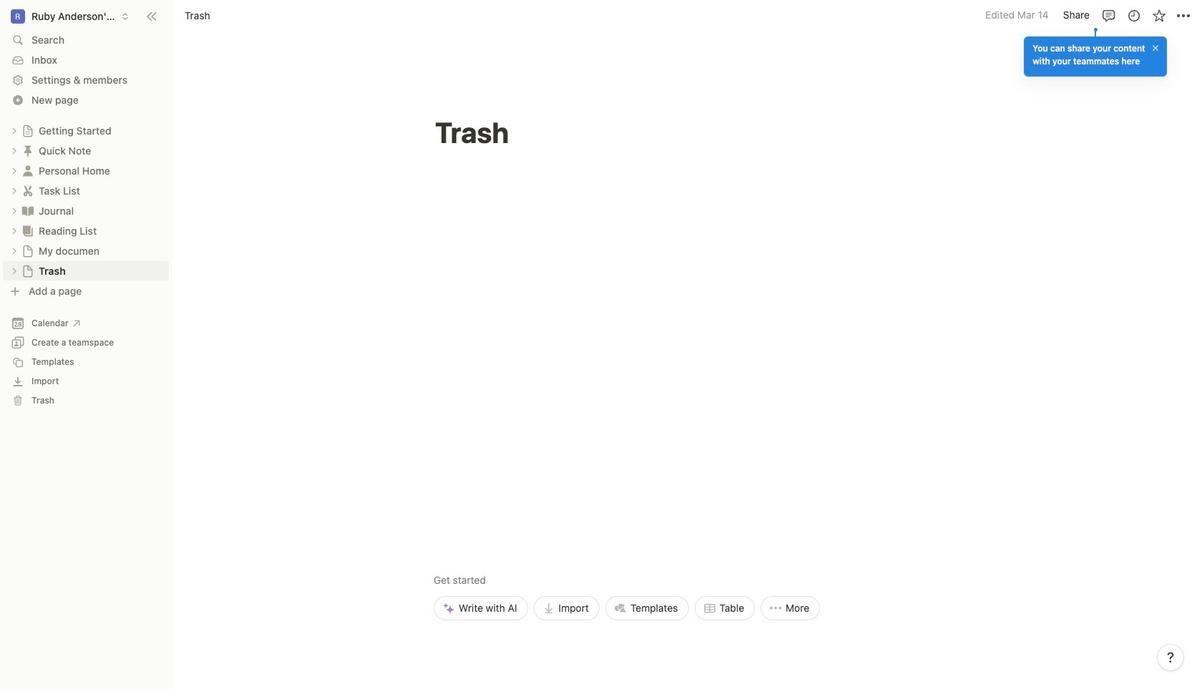 Task type: describe. For each thing, give the bounding box(es) containing it.
2 open image from the top
[[10, 166, 19, 175]]

close sidebar image
[[146, 10, 158, 22]]

2 open image from the top
[[10, 187, 19, 195]]

5 open image from the top
[[10, 267, 19, 275]]

updates image
[[1127, 8, 1142, 23]]

1 open image from the top
[[10, 126, 19, 135]]

change page icon image for first open icon from the bottom
[[21, 245, 34, 257]]

change page icon image for 5th open image from the bottom
[[21, 124, 34, 137]]

comments image
[[1102, 8, 1117, 23]]

favorite image
[[1152, 8, 1167, 23]]

3 open image from the top
[[10, 207, 19, 215]]

change page icon image for fifth open image from the top
[[21, 265, 34, 277]]



Task type: locate. For each thing, give the bounding box(es) containing it.
4 open image from the top
[[10, 227, 19, 235]]

2 vertical spatial open image
[[10, 247, 19, 255]]

0 vertical spatial open image
[[10, 146, 19, 155]]

change page icon image for 4th open image from the bottom
[[21, 184, 35, 198]]

change page icon image for second open icon from the bottom
[[21, 164, 35, 178]]

open image
[[10, 126, 19, 135], [10, 187, 19, 195], [10, 207, 19, 215], [10, 227, 19, 235], [10, 267, 19, 275]]

open image
[[10, 146, 19, 155], [10, 166, 19, 175], [10, 247, 19, 255]]

change page icon image for third open icon from the bottom
[[21, 144, 35, 158]]

menu
[[434, 473, 821, 621]]

change page icon image for 3rd open image
[[21, 204, 35, 218]]

1 open image from the top
[[10, 146, 19, 155]]

change page icon image
[[21, 124, 34, 137], [21, 144, 35, 158], [21, 164, 35, 178], [21, 184, 35, 198], [21, 204, 35, 218], [21, 224, 35, 238], [21, 245, 34, 257], [21, 265, 34, 277]]

change page icon image for fourth open image
[[21, 224, 35, 238]]

3 open image from the top
[[10, 247, 19, 255]]

1 vertical spatial open image
[[10, 166, 19, 175]]



Task type: vqa. For each thing, say whether or not it's contained in the screenshot.
change page icon associated with second Open image
yes



